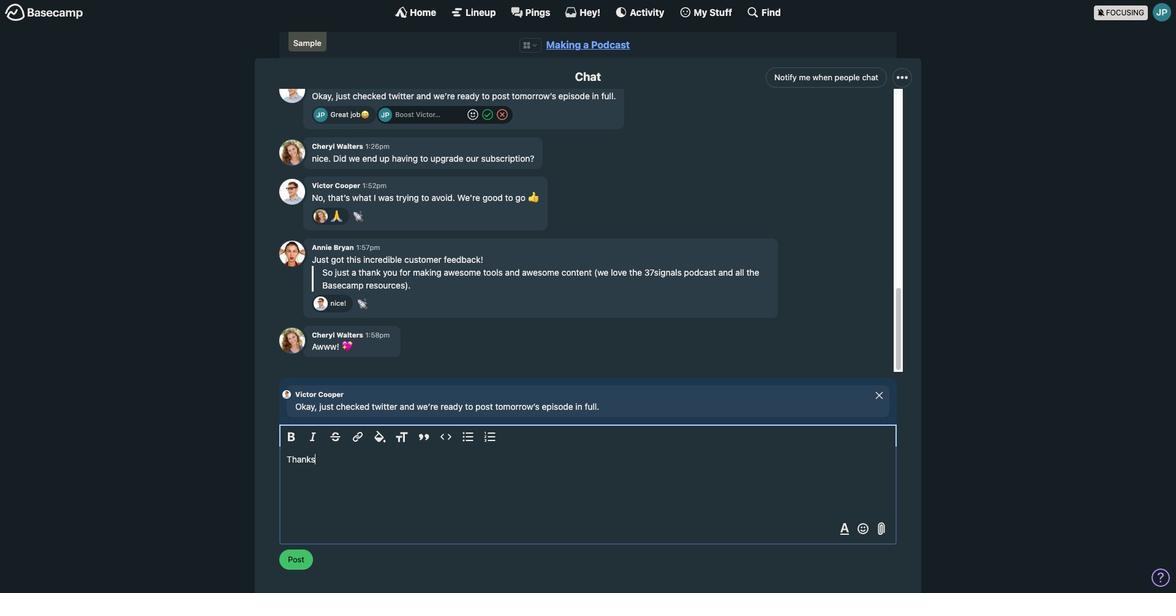 Task type: vqa. For each thing, say whether or not it's contained in the screenshot.
"to" within Victor Cooper Okay, just checked twitter and we're ready to post tomorrow's episode in full.
yes



Task type: locate. For each thing, give the bounding box(es) containing it.
just down victor cooper
[[336, 91, 350, 101]]

cooper up that's on the top of page
[[335, 182, 360, 190]]

nice!
[[331, 299, 346, 307]]

add a boost element
[[378, 108, 464, 122]]

1:26pm element
[[366, 142, 390, 150]]

walters inside the cheryl walters 1:58pm awww! 💖
[[337, 331, 363, 339]]

1 vertical spatial tomorrow's
[[495, 401, 540, 412]]

tools
[[483, 267, 503, 277]]

notify me when people chat link
[[766, 68, 887, 88]]

to inside 'cheryl walters 1:26pm nice. did we end up having to upgrade our subscription?'
[[420, 153, 428, 164]]

0 vertical spatial cooper
[[335, 80, 360, 88]]

1 horizontal spatial awesome
[[522, 267, 559, 277]]

victor cooper image
[[279, 179, 305, 205], [282, 391, 291, 399]]

2 vertical spatial just
[[319, 401, 334, 412]]

checked
[[353, 91, 386, 101], [336, 401, 370, 412]]

ready
[[457, 91, 480, 101], [441, 401, 463, 412]]

sample
[[293, 38, 322, 48]]

1 vertical spatial ready
[[441, 401, 463, 412]]

cheryl up nice. on the top of the page
[[312, 142, 335, 150]]

victor cooper image left victor cooper
[[279, 77, 305, 103]]

victor cooper image left victor cooper link
[[282, 391, 291, 399]]

making a podcast
[[546, 39, 630, 50]]

cheryl walters image
[[279, 139, 305, 165], [314, 209, 328, 223]]

we
[[349, 153, 360, 164]]

checked inside victor cooper okay, just checked twitter and we're ready to post tomorrow's episode in full.
[[336, 401, 370, 412]]

walters up 💖
[[337, 331, 363, 339]]

when
[[813, 72, 833, 82]]

1 vertical spatial twitter
[[372, 401, 398, 412]]

0 horizontal spatial the
[[629, 267, 642, 277]]

0 vertical spatial victor
[[312, 80, 333, 88]]

making
[[413, 267, 442, 277]]

customer
[[404, 254, 442, 265]]

cheryl
[[312, 142, 335, 150], [312, 331, 335, 339]]

1 vertical spatial episode
[[542, 401, 573, 412]]

cheryl walters image left 🙏
[[314, 209, 328, 223]]

cooper inside victor cooper okay, just checked twitter and we're ready to post tomorrow's episode in full.
[[318, 391, 344, 399]]

2 cheryl from the top
[[312, 331, 335, 339]]

cooper up great job😀
[[335, 80, 360, 88]]

2 vertical spatial victor
[[295, 391, 317, 399]]

annie bryan image
[[279, 241, 305, 266]]

victor for 1:52pm
[[312, 182, 333, 190]]

1:57pm element
[[356, 243, 380, 251]]

victor up great
[[312, 80, 333, 88]]

victor c. boosted the chat with 'nice!' element
[[312, 295, 353, 312]]

1:52pm element
[[363, 182, 387, 190]]

james peterson image for add a boost element
[[378, 108, 392, 122]]

so
[[322, 267, 333, 277]]

victor inside victor cooper 1:52pm no, that's what i was trying to avoid. we're good to go 👍
[[312, 182, 333, 190]]

james peterson image
[[1153, 3, 1172, 21]]

0 vertical spatial okay,
[[312, 91, 334, 101]]

1 vertical spatial we're
[[417, 401, 438, 412]]

notify me when people chat
[[775, 72, 879, 82]]

the right all
[[747, 267, 760, 277]]

james peterson image inside the james p. boosted the chat with 'great job😀' element
[[314, 108, 328, 122]]

okay, down victor cooper link
[[295, 401, 317, 412]]

nice.
[[312, 153, 331, 164]]

0 vertical spatial full.
[[602, 91, 616, 101]]

cheryl walters 1:26pm nice. did we end up having to upgrade our subscription?
[[312, 142, 535, 164]]

0 vertical spatial episode
[[559, 91, 590, 101]]

that's
[[328, 193, 350, 203]]

trying
[[396, 193, 419, 203]]

cheryl walters 1:58pm awww! 💖
[[312, 331, 390, 352]]

0 vertical spatial ready
[[457, 91, 480, 101]]

1 vertical spatial cheryl walters image
[[314, 209, 328, 223]]

1 horizontal spatial in
[[592, 91, 599, 101]]

resources).
[[366, 280, 411, 290]]

1 vertical spatial okay,
[[295, 401, 317, 412]]

a down this
[[352, 267, 356, 277]]

0 vertical spatial a
[[583, 39, 589, 50]]

cheryl inside 'cheryl walters 1:26pm nice. did we end up having to upgrade our subscription?'
[[312, 142, 335, 150]]

0 horizontal spatial in
[[576, 401, 583, 412]]

checked down victor cooper link
[[336, 401, 370, 412]]

cooper inside victor cooper 1:52pm no, that's what i was trying to avoid. we're good to go 👍
[[335, 182, 360, 190]]

the right love
[[629, 267, 642, 277]]

just
[[336, 91, 350, 101], [335, 267, 349, 277], [319, 401, 334, 412]]

tomorrow's
[[512, 91, 556, 101], [495, 401, 540, 412]]

0 horizontal spatial cheryl walters image
[[279, 139, 305, 165]]

okay, just checked twitter and we're ready to post tomorrow's episode in full.
[[312, 91, 616, 101]]

1 walters from the top
[[337, 142, 363, 150]]

james peterson image right job😀
[[378, 108, 392, 122]]

1:26pm
[[366, 142, 390, 150]]

🙏
[[331, 210, 342, 221]]

1 vertical spatial walters
[[337, 331, 363, 339]]

just down victor cooper link
[[319, 401, 334, 412]]

1 vertical spatial post
[[476, 401, 493, 412]]

cheryl for nice.
[[312, 142, 335, 150]]

to
[[482, 91, 490, 101], [420, 153, 428, 164], [421, 193, 429, 203], [505, 193, 513, 203], [465, 401, 473, 412]]

0 horizontal spatial a
[[352, 267, 356, 277]]

cooper
[[335, 80, 360, 88], [335, 182, 360, 190], [318, 391, 344, 399]]

upgrade
[[431, 153, 464, 164]]

post inside victor cooper okay, just checked twitter and we're ready to post tomorrow's episode in full.
[[476, 401, 493, 412]]

my stuff button
[[679, 6, 732, 18]]

2 the from the left
[[747, 267, 760, 277]]

victor cooper okay, just checked twitter and we're ready to post tomorrow's episode in full.
[[295, 391, 599, 412]]

1 horizontal spatial a
[[583, 39, 589, 50]]

1 vertical spatial cheryl
[[312, 331, 335, 339]]

was
[[378, 193, 394, 203]]

this
[[347, 254, 361, 265]]

victor down awww!
[[295, 391, 317, 399]]

cheryl up awww!
[[312, 331, 335, 339]]

thank
[[359, 267, 381, 277]]

walters up we
[[337, 142, 363, 150]]

a inside annie bryan 1:57pm just got this incredible customer feedback! so just a thank you for making awesome tools and awesome content             (we love the 37signals podcast and all the basecamp resources).
[[352, 267, 356, 277]]

a right making
[[583, 39, 589, 50]]

1 vertical spatial just
[[335, 267, 349, 277]]

1 vertical spatial a
[[352, 267, 356, 277]]

0 horizontal spatial awesome
[[444, 267, 481, 277]]

james peterson image
[[314, 108, 328, 122], [378, 108, 392, 122]]

got
[[331, 254, 344, 265]]

notify
[[775, 72, 797, 82]]

1 vertical spatial victor cooper image
[[314, 297, 328, 311]]

awesome down the feedback!
[[444, 267, 481, 277]]

having
[[392, 153, 418, 164]]

Boost Victor… text field
[[395, 108, 464, 122]]

1 vertical spatial victor
[[312, 182, 333, 190]]

we're
[[434, 91, 455, 101], [417, 401, 438, 412]]

0 vertical spatial victor cooper image
[[279, 77, 305, 103]]

2 walters from the top
[[337, 331, 363, 339]]

just
[[312, 254, 329, 265]]

twitter inside victor cooper okay, just checked twitter and we're ready to post tomorrow's episode in full.
[[372, 401, 398, 412]]

to inside victor cooper okay, just checked twitter and we're ready to post tomorrow's episode in full.
[[465, 401, 473, 412]]

1 vertical spatial full.
[[585, 401, 599, 412]]

and
[[417, 91, 431, 101], [505, 267, 520, 277], [719, 267, 733, 277], [400, 401, 415, 412]]

1 vertical spatial checked
[[336, 401, 370, 412]]

victor cooper image
[[279, 77, 305, 103], [314, 297, 328, 311]]

cooper down awww!
[[318, 391, 344, 399]]

victor cooper image left nice! at the bottom left of page
[[314, 297, 328, 311]]

2 james peterson image from the left
[[378, 108, 392, 122]]

cheryl walters image left nice. on the top of the page
[[279, 139, 305, 165]]

0 horizontal spatial full.
[[585, 401, 599, 412]]

victor cooper image left no,
[[279, 179, 305, 205]]

0 horizontal spatial victor cooper image
[[279, 77, 305, 103]]

1 james peterson image from the left
[[314, 108, 328, 122]]

walters inside 'cheryl walters 1:26pm nice. did we end up having to upgrade our subscription?'
[[337, 142, 363, 150]]

to for avoid.
[[421, 193, 429, 203]]

1:57pm link
[[356, 243, 380, 251]]

0 vertical spatial in
[[592, 91, 599, 101]]

1 horizontal spatial cheryl walters image
[[314, 209, 328, 223]]

episode
[[559, 91, 590, 101], [542, 401, 573, 412]]

in
[[592, 91, 599, 101], [576, 401, 583, 412]]

a
[[583, 39, 589, 50], [352, 267, 356, 277]]

1 vertical spatial in
[[576, 401, 583, 412]]

1 horizontal spatial victor cooper image
[[314, 297, 328, 311]]

0 vertical spatial just
[[336, 91, 350, 101]]

just up basecamp
[[335, 267, 349, 277]]

just inside victor cooper okay, just checked twitter and we're ready to post tomorrow's episode in full.
[[319, 401, 334, 412]]

james p. boosted the chat with 'great job😀' element
[[312, 106, 376, 124]]

checked up job😀
[[353, 91, 386, 101]]

episode inside victor cooper okay, just checked twitter and we're ready to post tomorrow's episode in full.
[[542, 401, 573, 412]]

okay, down victor cooper
[[312, 91, 334, 101]]

victor inside victor cooper okay, just checked twitter and we're ready to post tomorrow's episode in full.
[[295, 391, 317, 399]]

lineup
[[466, 6, 496, 17]]

cheryl inside the cheryl walters 1:58pm awww! 💖
[[312, 331, 335, 339]]

1 cheryl from the top
[[312, 142, 335, 150]]

in inside victor cooper okay, just checked twitter and we're ready to post tomorrow's episode in full.
[[576, 401, 583, 412]]

1 horizontal spatial james peterson image
[[378, 108, 392, 122]]

focusing
[[1106, 8, 1145, 17]]

activity
[[630, 6, 665, 17]]

full.
[[602, 91, 616, 101], [585, 401, 599, 412]]

i
[[374, 193, 376, 203]]

podcast
[[591, 39, 630, 50]]

1:26pm link
[[366, 142, 390, 150]]

find button
[[747, 6, 781, 18]]

awesome
[[444, 267, 481, 277], [522, 267, 559, 277]]

avoid.
[[432, 193, 455, 203]]

0 horizontal spatial james peterson image
[[314, 108, 328, 122]]

Thanks text field
[[279, 447, 897, 545]]

2 vertical spatial cooper
[[318, 391, 344, 399]]

1 vertical spatial cooper
[[335, 182, 360, 190]]

victor up no,
[[312, 182, 333, 190]]

1 horizontal spatial the
[[747, 267, 760, 277]]

0 vertical spatial cheryl
[[312, 142, 335, 150]]

james peterson image left great
[[314, 108, 328, 122]]

cheryl for awww!
[[312, 331, 335, 339]]

twitter
[[389, 91, 414, 101], [372, 401, 398, 412]]

awesome left content
[[522, 267, 559, 277]]

victor
[[312, 80, 333, 88], [312, 182, 333, 190], [295, 391, 317, 399]]

post
[[492, 91, 510, 101], [476, 401, 493, 412]]

0 vertical spatial walters
[[337, 142, 363, 150]]



Task type: describe. For each thing, give the bounding box(es) containing it.
1:58pm link
[[366, 331, 390, 339]]

tomorrow's inside victor cooper okay, just checked twitter and we're ready to post tomorrow's episode in full.
[[495, 401, 540, 412]]

👍
[[528, 193, 539, 203]]

for
[[400, 267, 411, 277]]

just inside annie bryan 1:57pm just got this incredible customer feedback! so just a thank you for making awesome tools and awesome content             (we love the 37signals podcast and all the basecamp resources).
[[335, 267, 349, 277]]

all
[[736, 267, 744, 277]]

0 vertical spatial cheryl walters image
[[279, 139, 305, 165]]

0 vertical spatial checked
[[353, 91, 386, 101]]

stuff
[[710, 6, 732, 17]]

home
[[410, 6, 436, 17]]

end
[[362, 153, 377, 164]]

full. inside victor cooper okay, just checked twitter and we're ready to post tomorrow's episode in full.
[[585, 401, 599, 412]]

basecamp
[[322, 280, 364, 290]]

victor cooper link
[[295, 390, 344, 400]]

annie bryan 1:57pm just got this incredible customer feedback! so just a thank you for making awesome tools and awesome content             (we love the 37signals podcast and all the basecamp resources).
[[312, 243, 760, 290]]

me
[[799, 72, 811, 82]]

ready inside victor cooper okay, just checked twitter and we're ready to post tomorrow's episode in full.
[[441, 401, 463, 412]]

people
[[835, 72, 860, 82]]

1:58pm
[[366, 331, 390, 339]]

pings button
[[511, 6, 550, 18]]

awww!
[[312, 342, 339, 352]]

bryan
[[334, 243, 354, 251]]

0 vertical spatial post
[[492, 91, 510, 101]]

1 the from the left
[[629, 267, 642, 277]]

hey! button
[[565, 6, 601, 18]]

1 vertical spatial victor cooper image
[[282, 391, 291, 399]]

and inside victor cooper okay, just checked twitter and we're ready to post tomorrow's episode in full.
[[400, 401, 415, 412]]

to for post
[[465, 401, 473, 412]]

1 horizontal spatial full.
[[602, 91, 616, 101]]

victor for okay,
[[295, 391, 317, 399]]

cheryl walters image inside cheryl w. boosted the chat with '🙏' element
[[314, 209, 328, 223]]

did
[[333, 153, 347, 164]]

sample element
[[289, 32, 326, 52]]

Submit submit
[[479, 108, 496, 122]]

we're inside victor cooper okay, just checked twitter and we're ready to post tomorrow's episode in full.
[[417, 401, 438, 412]]

love
[[611, 267, 627, 277]]

victor cooper
[[312, 80, 360, 88]]

feedback!
[[444, 254, 483, 265]]

good
[[483, 193, 503, 203]]

activity link
[[615, 6, 665, 18]]

making a podcast link
[[546, 39, 630, 50]]

find
[[762, 6, 781, 17]]

lineup link
[[451, 6, 496, 18]]

chat
[[575, 70, 601, 83]]

0 vertical spatial twitter
[[389, 91, 414, 101]]

james peterson image for the james p. boosted the chat with 'great job😀' element
[[314, 108, 328, 122]]

okay, inside victor cooper okay, just checked twitter and we're ready to post tomorrow's episode in full.
[[295, 401, 317, 412]]

0 vertical spatial victor cooper image
[[279, 179, 305, 205]]

post button
[[279, 550, 313, 570]]

1:52pm
[[363, 182, 387, 190]]

go
[[516, 193, 526, 203]]

0 vertical spatial tomorrow's
[[512, 91, 556, 101]]

cooper for 1:52pm
[[335, 182, 360, 190]]

what
[[352, 193, 372, 203]]

annie
[[312, 243, 332, 251]]

walters for did
[[337, 142, 363, 150]]

great job😀
[[331, 110, 369, 118]]

incredible
[[363, 254, 402, 265]]

thanks
[[287, 454, 315, 465]]

we're
[[457, 193, 480, 203]]

0 vertical spatial we're
[[434, 91, 455, 101]]

job😀
[[351, 110, 369, 118]]

making
[[546, 39, 581, 50]]

victor cooper 1:52pm no, that's what i was trying to avoid. we're good to go 👍
[[312, 182, 539, 203]]

content
[[562, 267, 592, 277]]

(we
[[594, 267, 609, 277]]

switch accounts image
[[5, 3, 83, 22]]

victor cooper image inside victor c. boosted the chat with 'nice!' element
[[314, 297, 328, 311]]

my stuff
[[694, 6, 732, 17]]

💖
[[342, 342, 353, 352]]

our
[[466, 153, 479, 164]]

focusing button
[[1094, 0, 1176, 24]]

chat
[[862, 72, 879, 82]]

cooper for okay,
[[318, 391, 344, 399]]

walters for 💖
[[337, 331, 363, 339]]

you
[[383, 267, 397, 277]]

great
[[331, 110, 349, 118]]

subscription?
[[481, 153, 535, 164]]

hey!
[[580, 6, 601, 17]]

post
[[288, 554, 304, 564]]

37signals
[[645, 267, 682, 277]]

no,
[[312, 193, 326, 203]]

cheryl walters image
[[279, 328, 305, 354]]

1:57pm
[[356, 243, 380, 251]]

1:58pm element
[[366, 331, 390, 339]]

podcast
[[684, 267, 716, 277]]

pings
[[525, 6, 550, 17]]

up
[[380, 153, 390, 164]]

main element
[[0, 0, 1176, 24]]

1:52pm link
[[363, 182, 387, 190]]

cheryl w. boosted the chat with '🙏' element
[[312, 208, 349, 225]]

my
[[694, 6, 708, 17]]

1 awesome from the left
[[444, 267, 481, 277]]

breadcrumb element
[[279, 32, 897, 58]]

2 awesome from the left
[[522, 267, 559, 277]]

home link
[[395, 6, 436, 18]]

to for upgrade
[[420, 153, 428, 164]]



